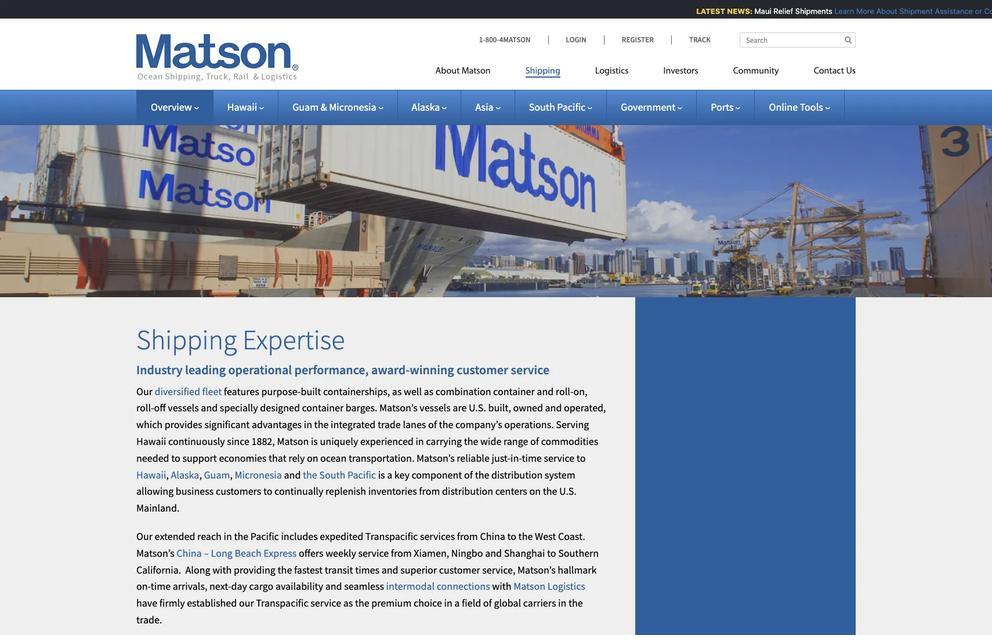 Task type: vqa. For each thing, say whether or not it's contained in the screenshot.
U.S. in the features purpose-built containerships, as well as combination container and roll-on, roll-off vessels and specially designed container barges. matson's vessels are u.s. built, owned and operated, which provides significant advantages in the integrated trade lanes of the company's operations. serving hawaii continuously since 1882, matson is uniquely experienced in carrying the wide range of commodities needed to support economies that rely on ocean transportation. matson's reliable just-in-time service to hawaii , alaska , guam , micronesia and the south pacific
yes



Task type: describe. For each thing, give the bounding box(es) containing it.
day
[[231, 580, 247, 594]]

built
[[301, 385, 321, 398]]

login
[[566, 35, 586, 45]]

customers
[[216, 485, 261, 499]]

significant
[[204, 418, 250, 432]]

which
[[136, 418, 163, 432]]

is a key component of the distribution system allowing business customers to continually replenish inventories from distribution centers on the u.s. mainland.
[[136, 469, 577, 515]]

1 horizontal spatial alaska
[[412, 100, 440, 114]]

1-800-4matson
[[479, 35, 531, 45]]

contact us link
[[796, 61, 856, 85]]

features
[[224, 385, 259, 398]]

more
[[851, 6, 869, 16]]

1 , from the left
[[166, 469, 169, 482]]

component
[[412, 469, 462, 482]]

intermodal connections link
[[386, 580, 490, 594]]

built,
[[488, 402, 511, 415]]

express
[[264, 547, 297, 560]]

the up uniquely
[[314, 418, 329, 432]]

about matson link
[[435, 61, 508, 85]]

from inside 'offers weekly service from xiamen, ningbo and shanghai to southern california.  along with providing the fastest transit times and superior customer service, matson's hallmark on-time arrivals, next-day cargo availability and seamless'
[[391, 547, 412, 560]]

on inside is a key component of the distribution system allowing business customers to continually replenish inventories from distribution centers on the u.s. mainland.
[[529, 485, 541, 499]]

south pacific
[[529, 100, 586, 114]]

1882,
[[252, 435, 275, 449]]

the down system
[[543, 485, 557, 499]]

in right advantages
[[304, 418, 312, 432]]

in inside 'our extended reach in the pacific includes expedited transpacific services from china to the west coast. matson's'
[[224, 530, 232, 544]]

u.s. inside features purpose-built containerships, as well as combination container and roll-on, roll-off vessels and specially designed container barges. matson's vessels are u.s. built, owned and operated, which provides significant advantages in the integrated trade lanes of the company's operations. serving hawaii continuously since 1882, matson is uniquely experienced in carrying the wide range of commodities needed to support economies that rely on ocean transportation. matson's reliable just-in-time service to hawaii , alaska , guam , micronesia and the south pacific
[[469, 402, 486, 415]]

2 horizontal spatial pacific
[[557, 100, 586, 114]]

pacific inside 'our extended reach in the pacific includes expedited transpacific services from china to the west coast. matson's'
[[251, 530, 279, 544]]

as inside 'intermodal connections with matson logistics have firmly established our transpacific service as the premium choice in a field of global carriers in the trade.'
[[343, 597, 353, 610]]

news:
[[722, 6, 747, 16]]

the down seamless
[[355, 597, 369, 610]]

system
[[545, 469, 575, 482]]

3 , from the left
[[230, 469, 233, 482]]

1 vertical spatial china
[[177, 547, 202, 560]]

economies
[[219, 452, 267, 465]]

0 vertical spatial distribution
[[491, 469, 543, 482]]

diversified
[[155, 385, 200, 398]]

in down intermodal connections link
[[444, 597, 452, 610]]

to inside is a key component of the distribution system allowing business customers to continually replenish inventories from distribution centers on the u.s. mainland.
[[263, 485, 272, 499]]

global
[[494, 597, 521, 610]]

1-
[[479, 35, 485, 45]]

intermodal connections with matson logistics have firmly established our transpacific service as the premium choice in a field of global carriers in the trade.
[[136, 580, 585, 627]]

cargo
[[249, 580, 273, 594]]

shipping link
[[508, 61, 578, 85]]

operational
[[228, 362, 292, 378]]

with inside 'intermodal connections with matson logistics have firmly established our transpacific service as the premium choice in a field of global carriers in the trade.'
[[492, 580, 511, 594]]

from inside 'our extended reach in the pacific includes expedited transpacific services from china to the west coast. matson's'
[[457, 530, 478, 544]]

uniquely
[[320, 435, 358, 449]]

ports link
[[711, 100, 741, 114]]

0 vertical spatial customer
[[457, 362, 508, 378]]

guam & micronesia link
[[293, 100, 383, 114]]

with inside 'offers weekly service from xiamen, ningbo and shanghai to southern california.  along with providing the fastest transit times and superior customer service, matson's hallmark on-time arrivals, next-day cargo availability and seamless'
[[212, 564, 232, 577]]

shanghai
[[504, 547, 545, 560]]

lanes
[[403, 418, 426, 432]]

availability
[[276, 580, 323, 594]]

china – long beach express
[[177, 547, 297, 560]]

Search search field
[[740, 32, 856, 48]]

barges.
[[346, 402, 377, 415]]

register link
[[604, 35, 671, 45]]

800-
[[485, 35, 499, 45]]

community
[[733, 67, 779, 76]]

and up owned
[[537, 385, 554, 398]]

maui
[[749, 6, 766, 16]]

trade
[[378, 418, 401, 432]]

the up shanghai
[[518, 530, 533, 544]]

1 vertical spatial hawaii link
[[136, 469, 166, 482]]

service inside features purpose-built containerships, as well as combination container and roll-on, roll-off vessels and specially designed container barges. matson's vessels are u.s. built, owned and operated, which provides significant advantages in the integrated trade lanes of the company's operations. serving hawaii continuously since 1882, matson is uniquely experienced in carrying the wide range of commodities needed to support economies that rely on ocean transportation. matson's reliable just-in-time service to hawaii , alaska , guam , micronesia and the south pacific
[[544, 452, 575, 465]]

china inside 'our extended reach in the pacific includes expedited transpacific services from china to the west coast. matson's'
[[480, 530, 505, 544]]

1 horizontal spatial about
[[871, 6, 892, 16]]

west
[[535, 530, 556, 544]]

overview link
[[151, 100, 199, 114]]

that
[[269, 452, 286, 465]]

the up continually
[[303, 469, 317, 482]]

community link
[[716, 61, 796, 85]]

needed
[[136, 452, 169, 465]]

long
[[211, 547, 233, 560]]

hallmark
[[558, 564, 597, 577]]

industry
[[136, 362, 183, 378]]

expedited
[[320, 530, 363, 544]]

performance,
[[295, 362, 369, 378]]

on,
[[574, 385, 588, 398]]

is inside is a key component of the distribution system allowing business customers to continually replenish inventories from distribution centers on the u.s. mainland.
[[378, 469, 385, 482]]

offers
[[299, 547, 324, 560]]

online tools link
[[769, 100, 830, 114]]

asia link
[[475, 100, 501, 114]]

1 horizontal spatial roll-
[[556, 385, 574, 398]]

have
[[136, 597, 157, 610]]

the inside 'offers weekly service from xiamen, ningbo and shanghai to southern california.  along with providing the fastest transit times and superior customer service, matson's hallmark on-time arrivals, next-day cargo availability and seamless'
[[278, 564, 292, 577]]

0 vertical spatial hawaii
[[227, 100, 257, 114]]

matson's up component
[[417, 452, 455, 465]]

login link
[[548, 35, 604, 45]]

rely
[[289, 452, 305, 465]]

alaska inside features purpose-built containerships, as well as combination container and roll-on, roll-off vessels and specially designed container barges. matson's vessels are u.s. built, owned and operated, which provides significant advantages in the integrated trade lanes of the company's operations. serving hawaii continuously since 1882, matson is uniquely experienced in carrying the wide range of commodities needed to support economies that rely on ocean transportation. matson's reliable just-in-time service to hawaii , alaska , guam , micronesia and the south pacific
[[171, 469, 199, 482]]

continually
[[274, 485, 323, 499]]

logistics link
[[578, 61, 646, 85]]

track
[[689, 35, 711, 45]]

includes
[[281, 530, 318, 544]]

matson inside the top menu navigation
[[462, 67, 491, 76]]

latest
[[691, 6, 720, 16]]

award-
[[371, 362, 410, 378]]

1 horizontal spatial hawaii link
[[227, 100, 264, 114]]

relief
[[768, 6, 788, 16]]

about inside the top menu navigation
[[435, 67, 460, 76]]

times
[[355, 564, 379, 577]]

pacific inside features purpose-built containerships, as well as combination container and roll-on, roll-off vessels and specially designed container barges. matson's vessels are u.s. built, owned and operated, which provides significant advantages in the integrated trade lanes of the company's operations. serving hawaii continuously since 1882, matson is uniquely experienced in carrying the wide range of commodities needed to support economies that rely on ocean transportation. matson's reliable just-in-time service to hawaii , alaska , guam , micronesia and the south pacific
[[348, 469, 376, 482]]

a inside is a key component of the distribution system allowing business customers to continually replenish inventories from distribution centers on the u.s. mainland.
[[387, 469, 392, 482]]

0 vertical spatial guam
[[293, 100, 319, 114]]

micronesia link
[[235, 469, 282, 482]]

1 horizontal spatial as
[[392, 385, 402, 398]]

is inside features purpose-built containerships, as well as combination container and roll-on, roll-off vessels and specially designed container barges. matson's vessels are u.s. built, owned and operated, which provides significant advantages in the integrated trade lanes of the company's operations. serving hawaii continuously since 1882, matson is uniquely experienced in carrying the wide range of commodities needed to support economies that rely on ocean transportation. matson's reliable just-in-time service to hawaii , alaska , guam , micronesia and the south pacific
[[311, 435, 318, 449]]

to inside 'our extended reach in the pacific includes expedited transpacific services from china to the west coast. matson's'
[[507, 530, 516, 544]]

service,
[[482, 564, 515, 577]]

southern
[[558, 547, 599, 560]]

owned
[[513, 402, 543, 415]]

us
[[846, 67, 856, 76]]

matson's inside 'offers weekly service from xiamen, ningbo and shanghai to southern california.  along with providing the fastest transit times and superior customer service, matson's hallmark on-time arrivals, next-day cargo availability and seamless'
[[518, 564, 556, 577]]

and up service,
[[485, 547, 502, 560]]

in-
[[511, 452, 522, 465]]

next-
[[209, 580, 231, 594]]

expertise
[[243, 322, 345, 357]]

and up serving
[[545, 402, 562, 415]]

a inside 'intermodal connections with matson logistics have firmly established our transpacific service as the premium choice in a field of global carriers in the trade.'
[[455, 597, 460, 610]]



Task type: locate. For each thing, give the bounding box(es) containing it.
0 vertical spatial our
[[136, 385, 153, 398]]

distribution down the reliable
[[442, 485, 493, 499]]

our for our diversified fleet
[[136, 385, 153, 398]]

our down 'industry'
[[136, 385, 153, 398]]

alaska link up business
[[171, 469, 199, 482]]

0 vertical spatial about
[[871, 6, 892, 16]]

transit
[[325, 564, 353, 577]]

1 horizontal spatial alaska link
[[412, 100, 447, 114]]

0 horizontal spatial ,
[[166, 469, 169, 482]]

time down california.
[[151, 580, 171, 594]]

to down west
[[547, 547, 556, 560]]

top menu navigation
[[435, 61, 856, 85]]

alaska
[[412, 100, 440, 114], [171, 469, 199, 482]]

as right well
[[424, 385, 434, 398]]

search image
[[845, 36, 852, 44]]

1 horizontal spatial pacific
[[348, 469, 376, 482]]

0 horizontal spatial transpacific
[[256, 597, 309, 610]]

0 vertical spatial from
[[419, 485, 440, 499]]

connections
[[437, 580, 490, 594]]

logistics down the hallmark
[[548, 580, 585, 594]]

is left uniquely
[[311, 435, 318, 449]]

logistics inside 'intermodal connections with matson logistics have firmly established our transpacific service as the premium choice in a field of global carriers in the trade.'
[[548, 580, 585, 594]]

on right centers
[[529, 485, 541, 499]]

south down shipping link
[[529, 100, 555, 114]]

hawaii up needed
[[136, 435, 166, 449]]

1 vertical spatial alaska link
[[171, 469, 199, 482]]

distribution down in-
[[491, 469, 543, 482]]

1 vertical spatial distribution
[[442, 485, 493, 499]]

, left guam link
[[199, 469, 202, 482]]

to
[[171, 452, 180, 465], [577, 452, 586, 465], [263, 485, 272, 499], [507, 530, 516, 544], [547, 547, 556, 560]]

0 horizontal spatial matson
[[277, 435, 309, 449]]

customer up connections
[[439, 564, 480, 577]]

a left field
[[455, 597, 460, 610]]

from up superior
[[391, 547, 412, 560]]

1 horizontal spatial u.s.
[[559, 485, 577, 499]]

to down micronesia link
[[263, 485, 272, 499]]

1 vertical spatial from
[[457, 530, 478, 544]]

1 vertical spatial customer
[[439, 564, 480, 577]]

0 horizontal spatial pacific
[[251, 530, 279, 544]]

matson logistics link
[[514, 580, 585, 594]]

0 vertical spatial is
[[311, 435, 318, 449]]

1 vertical spatial u.s.
[[559, 485, 577, 499]]

the up carrying
[[439, 418, 453, 432]]

service up owned
[[511, 362, 550, 378]]

0 vertical spatial china
[[480, 530, 505, 544]]

0 vertical spatial with
[[212, 564, 232, 577]]

customer inside 'offers weekly service from xiamen, ningbo and shanghai to southern california.  along with providing the fastest transit times and superior customer service, matson's hallmark on-time arrivals, next-day cargo availability and seamless'
[[439, 564, 480, 577]]

of right lanes
[[428, 418, 437, 432]]

0 horizontal spatial logistics
[[548, 580, 585, 594]]

to up shanghai
[[507, 530, 516, 544]]

alaska link
[[412, 100, 447, 114], [171, 469, 199, 482]]

0 horizontal spatial shipping
[[136, 322, 237, 357]]

1 vertical spatial pacific
[[348, 469, 376, 482]]

of down operations.
[[530, 435, 539, 449]]

coast.
[[558, 530, 585, 544]]

2 horizontal spatial as
[[424, 385, 434, 398]]

1 horizontal spatial transpacific
[[365, 530, 418, 544]]

containerships,
[[323, 385, 390, 398]]

2 our from the top
[[136, 530, 153, 544]]

u.s. down system
[[559, 485, 577, 499]]

banner image
[[0, 107, 992, 297]]

matson's up california.
[[136, 547, 175, 560]]

of right field
[[483, 597, 492, 610]]

2 horizontal spatial matson
[[514, 580, 545, 594]]

service inside 'intermodal connections with matson logistics have firmly established our transpacific service as the premium choice in a field of global carriers in the trade.'
[[311, 597, 341, 610]]

learn
[[829, 6, 849, 16]]

the up the reliable
[[464, 435, 478, 449]]

blue matson logo with ocean, shipping, truck, rail and logistics written beneath it. image
[[136, 34, 299, 82]]

in up long
[[224, 530, 232, 544]]

fastest
[[294, 564, 323, 577]]

0 horizontal spatial about
[[435, 67, 460, 76]]

1 vertical spatial micronesia
[[235, 469, 282, 482]]

the up china – long beach express
[[234, 530, 248, 544]]

logistics
[[595, 67, 629, 76], [548, 580, 585, 594]]

customer up combination
[[457, 362, 508, 378]]

0 vertical spatial micronesia
[[329, 100, 376, 114]]

and down transit
[[325, 580, 342, 594]]

container up owned
[[493, 385, 535, 398]]

shipping for shipping expertise
[[136, 322, 237, 357]]

2 vertical spatial pacific
[[251, 530, 279, 544]]

the south pacific link
[[303, 469, 376, 482]]

0 horizontal spatial guam
[[204, 469, 230, 482]]

, up 'allowing'
[[166, 469, 169, 482]]

the down matson logistics link
[[569, 597, 583, 610]]

field
[[462, 597, 481, 610]]

guam down support at the bottom of page
[[204, 469, 230, 482]]

guam & micronesia
[[293, 100, 376, 114]]

time down range
[[522, 452, 542, 465]]

centers
[[495, 485, 527, 499]]

reach
[[197, 530, 222, 544]]

our inside 'our extended reach in the pacific includes expedited transpacific services from china to the west coast. matson's'
[[136, 530, 153, 544]]

transpacific
[[365, 530, 418, 544], [256, 597, 309, 610]]

beach
[[235, 547, 262, 560]]

0 vertical spatial shipping
[[525, 67, 560, 76]]

0 horizontal spatial container
[[302, 402, 344, 415]]

1 vertical spatial logistics
[[548, 580, 585, 594]]

2 vessels from the left
[[420, 402, 451, 415]]

trade.
[[136, 614, 162, 627]]

established
[[187, 597, 237, 610]]

government
[[621, 100, 676, 114]]

matson's inside 'our extended reach in the pacific includes expedited transpacific services from china to the west coast. matson's'
[[136, 547, 175, 560]]

guam left the &
[[293, 100, 319, 114]]

matson's down shanghai
[[518, 564, 556, 577]]

matson's up trade
[[379, 402, 418, 415]]

1 horizontal spatial shipping
[[525, 67, 560, 76]]

0 vertical spatial pacific
[[557, 100, 586, 114]]

service inside 'offers weekly service from xiamen, ningbo and shanghai to southern california.  along with providing the fastest transit times and superior customer service, matson's hallmark on-time arrivals, next-day cargo availability and seamless'
[[358, 547, 389, 560]]

1 vertical spatial transpacific
[[256, 597, 309, 610]]

asia
[[475, 100, 494, 114]]

mainland.
[[136, 502, 180, 515]]

0 vertical spatial alaska
[[412, 100, 440, 114]]

from inside is a key component of the distribution system allowing business customers to continually replenish inventories from distribution centers on the u.s. mainland.
[[419, 485, 440, 499]]

advantages
[[252, 418, 302, 432]]

shipping inside the top menu navigation
[[525, 67, 560, 76]]

0 horizontal spatial time
[[151, 580, 171, 594]]

to down commodities
[[577, 452, 586, 465]]

roll- up operated,
[[556, 385, 574, 398]]

u.s. inside is a key component of the distribution system allowing business customers to continually replenish inventories from distribution centers on the u.s. mainland.
[[559, 485, 577, 499]]

1 horizontal spatial a
[[455, 597, 460, 610]]

1 horizontal spatial time
[[522, 452, 542, 465]]

1 vertical spatial our
[[136, 530, 153, 544]]

operations.
[[504, 418, 554, 432]]

on right rely
[[307, 452, 318, 465]]

1 horizontal spatial vessels
[[420, 402, 451, 415]]

guam inside features purpose-built containerships, as well as combination container and roll-on, roll-off vessels and specially designed container barges. matson's vessels are u.s. built, owned and operated, which provides significant advantages in the integrated trade lanes of the company's operations. serving hawaii continuously since 1882, matson is uniquely experienced in carrying the wide range of commodities needed to support economies that rely on ocean transportation. matson's reliable just-in-time service to hawaii , alaska , guam , micronesia and the south pacific
[[204, 469, 230, 482]]

and down rely
[[284, 469, 301, 482]]

vessels
[[168, 402, 199, 415], [420, 402, 451, 415]]

matson inside 'intermodal connections with matson logistics have firmly established our transpacific service as the premium choice in a field of global carriers in the trade.'
[[514, 580, 545, 594]]

hawaii down needed
[[136, 469, 166, 482]]

combination
[[436, 385, 491, 398]]

0 horizontal spatial vessels
[[168, 402, 199, 415]]

choice
[[414, 597, 442, 610]]

inventories
[[368, 485, 417, 499]]

reliable
[[457, 452, 490, 465]]

investors link
[[646, 61, 716, 85]]

china left –
[[177, 547, 202, 560]]

our for our extended reach in the pacific includes expedited transpacific services from china to the west coast. matson's
[[136, 530, 153, 544]]

hawaii link down "blue matson logo with ocean, shipping, truck, rail and logistics written beneath it."
[[227, 100, 264, 114]]

shipment
[[894, 6, 927, 16]]

transpacific inside 'intermodal connections with matson logistics have firmly established our transpacific service as the premium choice in a field of global carriers in the trade.'
[[256, 597, 309, 610]]

designed
[[260, 402, 300, 415]]

is down transportation.
[[378, 469, 385, 482]]

1 vertical spatial is
[[378, 469, 385, 482]]

continuously
[[168, 435, 225, 449]]

in down lanes
[[416, 435, 424, 449]]

and down fleet
[[201, 402, 218, 415]]

1 horizontal spatial container
[[493, 385, 535, 398]]

0 vertical spatial container
[[493, 385, 535, 398]]

offers weekly service from xiamen, ningbo and shanghai to southern california.  along with providing the fastest transit times and superior customer service, matson's hallmark on-time arrivals, next-day cargo availability and seamless
[[136, 547, 599, 594]]

matson down 1-
[[462, 67, 491, 76]]

0 horizontal spatial with
[[212, 564, 232, 577]]

with down service,
[[492, 580, 511, 594]]

of inside is a key component of the distribution system allowing business customers to continually replenish inventories from distribution centers on the u.s. mainland.
[[464, 469, 473, 482]]

our left 'extended'
[[136, 530, 153, 544]]

2 vertical spatial hawaii
[[136, 469, 166, 482]]

time inside features purpose-built containerships, as well as combination container and roll-on, roll-off vessels and specially designed container barges. matson's vessels are u.s. built, owned and operated, which provides significant advantages in the integrated trade lanes of the company's operations. serving hawaii continuously since 1882, matson is uniquely experienced in carrying the wide range of commodities needed to support economies that rely on ocean transportation. matson's reliable just-in-time service to hawaii , alaska , guam , micronesia and the south pacific
[[522, 452, 542, 465]]

features purpose-built containerships, as well as combination container and roll-on, roll-off vessels and specially designed container barges. matson's vessels are u.s. built, owned and operated, which provides significant advantages in the integrated trade lanes of the company's operations. serving hawaii continuously since 1882, matson is uniquely experienced in carrying the wide range of commodities needed to support economies that rely on ocean transportation. matson's reliable just-in-time service to hawaii , alaska , guam , micronesia and the south pacific
[[136, 385, 606, 482]]

0 vertical spatial matson
[[462, 67, 491, 76]]

hawaii link down needed
[[136, 469, 166, 482]]

business
[[176, 485, 214, 499]]

0 horizontal spatial from
[[391, 547, 412, 560]]

container
[[493, 385, 535, 398], [302, 402, 344, 415]]

since
[[227, 435, 249, 449]]

service up system
[[544, 452, 575, 465]]

from up ningbo
[[457, 530, 478, 544]]

as left well
[[392, 385, 402, 398]]

0 horizontal spatial alaska
[[171, 469, 199, 482]]

1 horizontal spatial matson
[[462, 67, 491, 76]]

0 vertical spatial logistics
[[595, 67, 629, 76]]

experienced
[[360, 435, 414, 449]]

alaska down about matson
[[412, 100, 440, 114]]

0 vertical spatial south
[[529, 100, 555, 114]]

guam link
[[204, 469, 230, 482]]

our
[[136, 385, 153, 398], [136, 530, 153, 544]]

service down availability
[[311, 597, 341, 610]]

1 horizontal spatial south
[[529, 100, 555, 114]]

shipping up leading
[[136, 322, 237, 357]]

south down ocean
[[319, 469, 345, 482]]

1 vertical spatial alaska
[[171, 469, 199, 482]]

south inside features purpose-built containerships, as well as combination container and roll-on, roll-off vessels and specially designed container barges. matson's vessels are u.s. built, owned and operated, which provides significant advantages in the integrated trade lanes of the company's operations. serving hawaii continuously since 1882, matson is uniquely experienced in carrying the wide range of commodities needed to support economies that rely on ocean transportation. matson's reliable just-in-time service to hawaii , alaska , guam , micronesia and the south pacific
[[319, 469, 345, 482]]

1 vertical spatial roll-
[[136, 402, 154, 415]]

key
[[394, 469, 410, 482]]

carriers
[[523, 597, 556, 610]]

with down long
[[212, 564, 232, 577]]

carrying
[[426, 435, 462, 449]]

specially
[[220, 402, 258, 415]]

integrated
[[331, 418, 376, 432]]

vessels up provides
[[168, 402, 199, 415]]

micronesia inside features purpose-built containerships, as well as combination container and roll-on, roll-off vessels and specially designed container barges. matson's vessels are u.s. built, owned and operated, which provides significant advantages in the integrated trade lanes of the company's operations. serving hawaii continuously since 1882, matson is uniquely experienced in carrying the wide range of commodities needed to support economies that rely on ocean transportation. matson's reliable just-in-time service to hawaii , alaska , guam , micronesia and the south pacific
[[235, 469, 282, 482]]

0 horizontal spatial alaska link
[[171, 469, 199, 482]]

1 vertical spatial container
[[302, 402, 344, 415]]

of inside 'intermodal connections with matson logistics have firmly established our transpacific service as the premium choice in a field of global carriers in the trade.'
[[483, 597, 492, 610]]

service up times
[[358, 547, 389, 560]]

about matson
[[435, 67, 491, 76]]

transpacific inside 'our extended reach in the pacific includes expedited transpacific services from china to the west coast. matson's'
[[365, 530, 418, 544]]

0 vertical spatial hawaii link
[[227, 100, 264, 114]]

,
[[166, 469, 169, 482], [199, 469, 202, 482], [230, 469, 233, 482]]

1 horizontal spatial ,
[[199, 469, 202, 482]]

off
[[154, 402, 166, 415]]

on inside features purpose-built containerships, as well as combination container and roll-on, roll-off vessels and specially designed container barges. matson's vessels are u.s. built, owned and operated, which provides significant advantages in the integrated trade lanes of the company's operations. serving hawaii continuously since 1882, matson is uniquely experienced in carrying the wide range of commodities needed to support economies that rely on ocean transportation. matson's reliable just-in-time service to hawaii , alaska , guam , micronesia and the south pacific
[[307, 452, 318, 465]]

a
[[387, 469, 392, 482], [455, 597, 460, 610]]

are
[[453, 402, 467, 415]]

from down component
[[419, 485, 440, 499]]

1 vertical spatial shipping
[[136, 322, 237, 357]]

1 our from the top
[[136, 385, 153, 398]]

0 vertical spatial roll-
[[556, 385, 574, 398]]

of down the reliable
[[464, 469, 473, 482]]

0 horizontal spatial is
[[311, 435, 318, 449]]

1 horizontal spatial guam
[[293, 100, 319, 114]]

1 horizontal spatial on
[[529, 485, 541, 499]]

to right needed
[[171, 452, 180, 465]]

operated,
[[564, 402, 606, 415]]

1 vertical spatial south
[[319, 469, 345, 482]]

matson inside features purpose-built containerships, as well as combination container and roll-on, roll-off vessels and specially designed container barges. matson's vessels are u.s. built, owned and operated, which provides significant advantages in the integrated trade lanes of the company's operations. serving hawaii continuously since 1882, matson is uniquely experienced in carrying the wide range of commodities needed to support economies that rely on ocean transportation. matson's reliable just-in-time service to hawaii , alaska , guam , micronesia and the south pacific
[[277, 435, 309, 449]]

distribution
[[491, 469, 543, 482], [442, 485, 493, 499]]

pacific
[[557, 100, 586, 114], [348, 469, 376, 482], [251, 530, 279, 544]]

1 horizontal spatial china
[[480, 530, 505, 544]]

logistics inside logistics link
[[595, 67, 629, 76]]

0 horizontal spatial micronesia
[[235, 469, 282, 482]]

logistics down 'register' link
[[595, 67, 629, 76]]

0 vertical spatial alaska link
[[412, 100, 447, 114]]

2 , from the left
[[199, 469, 202, 482]]

pacific up "replenish"
[[348, 469, 376, 482]]

ports
[[711, 100, 734, 114]]

the down the reliable
[[475, 469, 489, 482]]

alaska up business
[[171, 469, 199, 482]]

1 vessels from the left
[[168, 402, 199, 415]]

4matson
[[499, 35, 531, 45]]

of
[[428, 418, 437, 432], [530, 435, 539, 449], [464, 469, 473, 482], [483, 597, 492, 610]]

container down built
[[302, 402, 344, 415]]

pacific up express
[[251, 530, 279, 544]]

1 vertical spatial on
[[529, 485, 541, 499]]

1 vertical spatial hawaii
[[136, 435, 166, 449]]

tools
[[800, 100, 823, 114]]

guam
[[293, 100, 319, 114], [204, 469, 230, 482]]

0 horizontal spatial roll-
[[136, 402, 154, 415]]

1 horizontal spatial micronesia
[[329, 100, 376, 114]]

intermodal
[[386, 580, 435, 594]]

2 vertical spatial matson
[[514, 580, 545, 594]]

transpacific down availability
[[256, 597, 309, 610]]

section
[[621, 297, 870, 636]]

seamless
[[344, 580, 384, 594]]

1 vertical spatial guam
[[204, 469, 230, 482]]

0 horizontal spatial a
[[387, 469, 392, 482]]

0 vertical spatial on
[[307, 452, 318, 465]]

winning
[[410, 362, 454, 378]]

just-
[[492, 452, 511, 465]]

0 vertical spatial u.s.
[[469, 402, 486, 415]]

industry leading operational performance, award-winning customer service
[[136, 362, 550, 378]]

the down express
[[278, 564, 292, 577]]

register
[[622, 35, 654, 45]]

1 horizontal spatial with
[[492, 580, 511, 594]]

matson's
[[379, 402, 418, 415], [417, 452, 455, 465], [136, 547, 175, 560], [518, 564, 556, 577]]

as down seamless
[[343, 597, 353, 610]]

0 horizontal spatial china
[[177, 547, 202, 560]]

None search field
[[740, 32, 856, 48]]

pacific down shipping link
[[557, 100, 586, 114]]

matson up carriers
[[514, 580, 545, 594]]

track link
[[671, 35, 711, 45]]

1 vertical spatial matson
[[277, 435, 309, 449]]

1 horizontal spatial is
[[378, 469, 385, 482]]

time inside 'offers weekly service from xiamen, ningbo and shanghai to southern california.  along with providing the fastest transit times and superior customer service, matson's hallmark on-time arrivals, next-day cargo availability and seamless'
[[151, 580, 171, 594]]

alaska link down about matson
[[412, 100, 447, 114]]

0 horizontal spatial as
[[343, 597, 353, 610]]

hawaii
[[227, 100, 257, 114], [136, 435, 166, 449], [136, 469, 166, 482]]

1 horizontal spatial logistics
[[595, 67, 629, 76]]

south pacific link
[[529, 100, 593, 114]]

serving
[[556, 418, 589, 432]]

0 vertical spatial transpacific
[[365, 530, 418, 544]]

0 horizontal spatial south
[[319, 469, 345, 482]]

shipping for shipping
[[525, 67, 560, 76]]

superior
[[400, 564, 437, 577]]

2 horizontal spatial ,
[[230, 469, 233, 482]]

transpacific up 'offers weekly service from xiamen, ningbo and shanghai to southern california.  along with providing the fastest transit times and superior customer service, matson's hallmark on-time arrivals, next-day cargo availability and seamless'
[[365, 530, 418, 544]]

china up ningbo
[[480, 530, 505, 544]]

u.s. up company's
[[469, 402, 486, 415]]

and right times
[[382, 564, 398, 577]]

to inside 'offers weekly service from xiamen, ningbo and shanghai to southern california.  along with providing the fastest transit times and superior customer service, matson's hallmark on-time arrivals, next-day cargo availability and seamless'
[[547, 547, 556, 560]]

shipping up south pacific
[[525, 67, 560, 76]]

1 horizontal spatial from
[[419, 485, 440, 499]]

0 horizontal spatial on
[[307, 452, 318, 465]]

micronesia down economies
[[235, 469, 282, 482]]

hawaii down "blue matson logo with ocean, shipping, truck, rail and logistics written beneath it."
[[227, 100, 257, 114]]

matson up rely
[[277, 435, 309, 449]]

leading
[[185, 362, 226, 378]]

in down matson logistics link
[[558, 597, 566, 610]]

micronesia right the &
[[329, 100, 376, 114]]

allowing
[[136, 485, 174, 499]]

matson
[[462, 67, 491, 76], [277, 435, 309, 449], [514, 580, 545, 594]]

transportation.
[[349, 452, 414, 465]]

assistance
[[929, 6, 967, 16]]

vessels left are
[[420, 402, 451, 415]]

roll- up which on the bottom
[[136, 402, 154, 415]]



